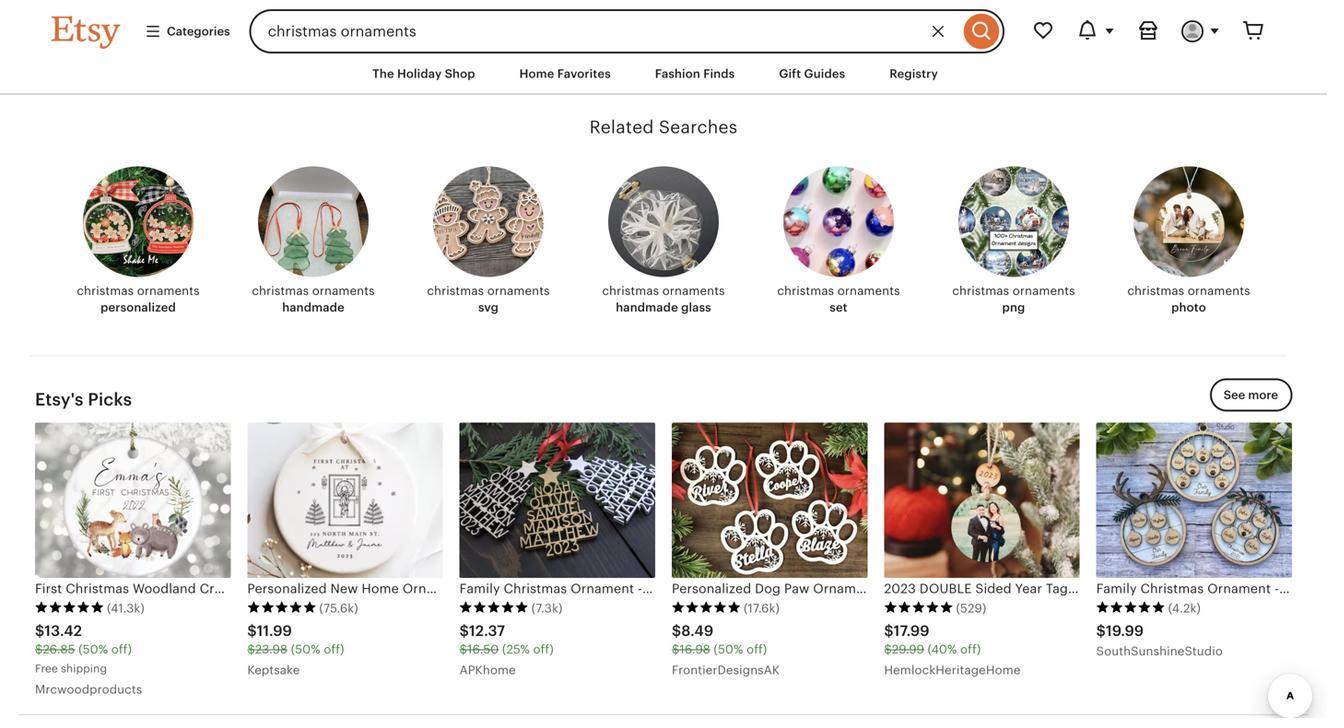 Task type: locate. For each thing, give the bounding box(es) containing it.
off) down (41.3k)
[[111, 642, 132, 656]]

2023 double sided year tag custom photo ornament | personalized portrait family picture ornament | design your own photo ornament |ornaments image
[[884, 423, 1080, 578]]

$ up 29.99 at the bottom right of the page
[[884, 622, 894, 639]]

ornaments inside christmas ornaments png
[[1013, 284, 1075, 298]]

ornaments inside christmas ornaments handmade glass
[[663, 284, 725, 298]]

16.98
[[680, 642, 711, 656]]

ornaments for set
[[838, 284, 900, 298]]

christmas ornaments photo
[[1128, 284, 1250, 314]]

personalized new home ornament - new home christmas ornament - wreath new house ornament image
[[247, 423, 443, 578]]

christmas ornaments handmade glass
[[602, 284, 725, 314]]

13.42
[[45, 622, 82, 639]]

5 out of 5 stars image up 19.99
[[1097, 601, 1166, 614]]

5 out of 5 stars image for 8.49
[[672, 601, 741, 614]]

1 handmade from the left
[[282, 301, 345, 314]]

christmas inside christmas ornaments photo
[[1128, 284, 1185, 298]]

christmas inside christmas ornaments personalized
[[77, 284, 134, 298]]

categories button
[[131, 15, 244, 48]]

$ up apkhome
[[460, 642, 467, 656]]

gift guides
[[779, 67, 845, 81]]

$ inside $ 19.99 southsunshinestudio
[[1097, 622, 1106, 639]]

2 5 out of 5 stars image from the left
[[247, 601, 316, 614]]

handmade inside christmas ornaments handmade glass
[[616, 301, 678, 314]]

(40%
[[928, 642, 957, 656]]

$ 8.49 $ 16.98 (50% off) frontierdesignsak
[[672, 622, 780, 677]]

1 christmas from the left
[[77, 284, 134, 298]]

3 5 out of 5 stars image from the left
[[460, 601, 529, 614]]

menu bar
[[18, 53, 1309, 95]]

off) right (25% at bottom
[[533, 642, 554, 656]]

ornaments for handmade glass
[[663, 284, 725, 298]]

5 out of 5 stars image
[[35, 601, 104, 614], [247, 601, 316, 614], [460, 601, 529, 614], [672, 601, 741, 614], [884, 601, 953, 614], [1097, 601, 1166, 614]]

(50% up shipping
[[78, 642, 108, 656]]

(25%
[[502, 642, 530, 656]]

menu bar containing the holiday shop
[[18, 53, 1309, 95]]

8.49
[[681, 622, 714, 639]]

3 off) from the left
[[533, 642, 554, 656]]

ornaments inside 'christmas ornaments set'
[[838, 284, 900, 298]]

handmade inside christmas ornaments handmade
[[282, 301, 345, 314]]

5 christmas from the left
[[777, 284, 834, 298]]

4 5 out of 5 stars image from the left
[[672, 601, 741, 614]]

home favorites link
[[506, 57, 625, 91]]

0 horizontal spatial (50%
[[78, 642, 108, 656]]

5 off) from the left
[[960, 642, 981, 656]]

$ up 23.98
[[247, 622, 257, 639]]

glass
[[681, 301, 711, 314]]

3 (50% from the left
[[714, 642, 743, 656]]

off) inside "$ 17.99 $ 29.99 (40% off) hemlockheritagehome"
[[960, 642, 981, 656]]

3 christmas from the left
[[427, 284, 484, 298]]

christmas inside christmas ornaments handmade
[[252, 284, 309, 298]]

12.37
[[469, 622, 505, 639]]

5 out of 5 stars image up 8.49
[[672, 601, 741, 614]]

2 horizontal spatial (50%
[[714, 642, 743, 656]]

None search field
[[249, 9, 1005, 53]]

off) inside $ 8.49 $ 16.98 (50% off) frontierdesignsak
[[747, 642, 767, 656]]

christmas ornaments png
[[952, 284, 1075, 314]]

5 ornaments from the left
[[838, 284, 900, 298]]

(50% inside "$ 11.99 $ 23.98 (50% off) keptsake"
[[291, 642, 321, 656]]

off) for 11.99
[[324, 642, 344, 656]]

2 handmade from the left
[[616, 301, 678, 314]]

$ 17.99 $ 29.99 (40% off) hemlockheritagehome
[[884, 622, 1021, 677]]

5 out of 5 stars image up 11.99
[[247, 601, 316, 614]]

christmas for set
[[777, 284, 834, 298]]

(50% for 13.42
[[78, 642, 108, 656]]

1 (50% from the left
[[78, 642, 108, 656]]

1 5 out of 5 stars image from the left
[[35, 601, 104, 614]]

$ up southsunshinestudio
[[1097, 622, 1106, 639]]

off) up 'frontierdesignsak'
[[747, 642, 767, 656]]

handmade
[[282, 301, 345, 314], [616, 301, 678, 314]]

registry link
[[876, 57, 952, 91]]

categories banner
[[18, 0, 1309, 53]]

6 christmas from the left
[[952, 284, 1009, 298]]

5 out of 5 stars image for 11.99
[[247, 601, 316, 614]]

2 (50% from the left
[[291, 642, 321, 656]]

fashion finds
[[655, 67, 735, 81]]

1 off) from the left
[[111, 642, 132, 656]]

4 christmas from the left
[[602, 284, 659, 298]]

(50% up 'frontierdesignsak'
[[714, 642, 743, 656]]

$ 12.37 $ 16.50 (25% off) apkhome
[[460, 622, 554, 677]]

(50% inside $ 13.42 $ 26.85 (50% off) free shipping mrcwoodproducts
[[78, 642, 108, 656]]

ornaments
[[137, 284, 200, 298], [312, 284, 375, 298], [487, 284, 550, 298], [663, 284, 725, 298], [838, 284, 900, 298], [1013, 284, 1075, 298], [1188, 284, 1250, 298]]

christmas inside christmas ornaments png
[[952, 284, 1009, 298]]

1 horizontal spatial (50%
[[291, 642, 321, 656]]

off) for 13.42
[[111, 642, 132, 656]]

5 out of 5 stars image for 17.99
[[884, 601, 953, 614]]

ornaments inside christmas ornaments handmade
[[312, 284, 375, 298]]

2 ornaments from the left
[[312, 284, 375, 298]]

christmas for photo
[[1128, 284, 1185, 298]]

19.99
[[1106, 622, 1144, 639]]

christmas inside christmas ornaments handmade glass
[[602, 284, 659, 298]]

the
[[373, 67, 394, 81]]

ornaments inside christmas ornaments photo
[[1188, 284, 1250, 298]]

none search field inside categories banner
[[249, 9, 1005, 53]]

keptsake
[[247, 663, 300, 677]]

off) up hemlockheritagehome
[[960, 642, 981, 656]]

ornaments for handmade
[[312, 284, 375, 298]]

(4.2k)
[[1168, 601, 1201, 615]]

5 5 out of 5 stars image from the left
[[884, 601, 953, 614]]

ornaments inside christmas ornaments personalized
[[137, 284, 200, 298]]

7 ornaments from the left
[[1188, 284, 1250, 298]]

christmas ornaments personalized
[[77, 284, 200, 314]]

(50% inside $ 8.49 $ 16.98 (50% off) frontierdesignsak
[[714, 642, 743, 656]]

$
[[35, 622, 45, 639], [247, 622, 257, 639], [460, 622, 469, 639], [672, 622, 681, 639], [884, 622, 894, 639], [1097, 622, 1106, 639], [35, 642, 43, 656], [247, 642, 255, 656], [460, 642, 467, 656], [672, 642, 680, 656], [884, 642, 892, 656]]

the holiday shop link
[[359, 57, 489, 91]]

(50% for 11.99
[[291, 642, 321, 656]]

5 out of 5 stars image up 17.99
[[884, 601, 953, 614]]

$ up 16.50
[[460, 622, 469, 639]]

2 christmas from the left
[[252, 284, 309, 298]]

shipping
[[61, 662, 107, 675]]

favorites
[[557, 67, 611, 81]]

off) inside $ 12.37 $ 16.50 (25% off) apkhome
[[533, 642, 554, 656]]

more
[[1248, 388, 1278, 402]]

off) inside "$ 11.99 $ 23.98 (50% off) keptsake"
[[324, 642, 344, 656]]

ornaments for personalized
[[137, 284, 200, 298]]

related
[[590, 117, 654, 137]]

photo
[[1172, 301, 1206, 314]]

1 ornaments from the left
[[137, 284, 200, 298]]

apkhome
[[460, 663, 516, 677]]

ornaments for svg
[[487, 284, 550, 298]]

6 ornaments from the left
[[1013, 284, 1075, 298]]

(50% right 23.98
[[291, 642, 321, 656]]

ornaments inside christmas ornaments svg
[[487, 284, 550, 298]]

17.99
[[894, 622, 930, 639]]

5 out of 5 stars image up 13.42 at left bottom
[[35, 601, 104, 614]]

7 christmas from the left
[[1128, 284, 1185, 298]]

2 off) from the left
[[324, 642, 344, 656]]

1 horizontal spatial handmade
[[616, 301, 678, 314]]

23.98
[[255, 642, 288, 656]]

off) inside $ 13.42 $ 26.85 (50% off) free shipping mrcwoodproducts
[[111, 642, 132, 656]]

off)
[[111, 642, 132, 656], [324, 642, 344, 656], [533, 642, 554, 656], [747, 642, 767, 656], [960, 642, 981, 656]]

off) for 17.99
[[960, 642, 981, 656]]

(50%
[[78, 642, 108, 656], [291, 642, 321, 656], [714, 642, 743, 656]]

off) down (75.6k)
[[324, 642, 344, 656]]

gift guides link
[[765, 57, 859, 91]]

frontierdesignsak
[[672, 663, 780, 677]]

3 ornaments from the left
[[487, 284, 550, 298]]

0 horizontal spatial handmade
[[282, 301, 345, 314]]

$ 13.42 $ 26.85 (50% off) free shipping mrcwoodproducts
[[35, 622, 142, 696]]

4 off) from the left
[[747, 642, 767, 656]]

etsy's picks
[[35, 389, 132, 409]]

christmas
[[77, 284, 134, 298], [252, 284, 309, 298], [427, 284, 484, 298], [602, 284, 659, 298], [777, 284, 834, 298], [952, 284, 1009, 298], [1128, 284, 1185, 298]]

christmas inside 'christmas ornaments set'
[[777, 284, 834, 298]]

registry
[[890, 67, 938, 81]]

4 ornaments from the left
[[663, 284, 725, 298]]

home
[[520, 67, 554, 81]]

26.85
[[43, 642, 75, 656]]

5 out of 5 stars image up 12.37
[[460, 601, 529, 614]]

christmas inside christmas ornaments svg
[[427, 284, 484, 298]]

categories
[[167, 24, 230, 38]]

ornaments for photo
[[1188, 284, 1250, 298]]



Task type: describe. For each thing, give the bounding box(es) containing it.
christmas ornaments handmade
[[252, 284, 375, 314]]

off) for 12.37
[[533, 642, 554, 656]]

$ up 26.85
[[35, 622, 45, 639]]

etsy's
[[35, 389, 83, 409]]

christmas ornaments svg
[[427, 284, 550, 314]]

(17.6k)
[[744, 601, 780, 615]]

29.99
[[892, 642, 924, 656]]

hemlockheritagehome
[[884, 663, 1021, 677]]

mrcwoodproducts
[[35, 683, 142, 696]]

family christmas ornament - personalized family and pet ornament/ personalized christmas ornament/ personalized christmas- christmas 2023 image
[[1097, 423, 1292, 578]]

see more button
[[1210, 378, 1292, 412]]

christmas for svg
[[427, 284, 484, 298]]

fashion finds link
[[641, 57, 749, 91]]

personalized dog paw ornament | custom pet christmas ornament | animal 2023 ornament image
[[672, 423, 868, 578]]

holiday
[[397, 67, 442, 81]]

(7.3k)
[[532, 601, 563, 615]]

5 out of 5 stars image for 13.42
[[35, 601, 104, 614]]

16.50
[[467, 642, 499, 656]]

svg
[[478, 301, 499, 314]]

$ up keptsake
[[247, 642, 255, 656]]

see more
[[1224, 388, 1278, 402]]

personalized
[[101, 301, 176, 314]]

6 5 out of 5 stars image from the left
[[1097, 601, 1166, 614]]

free
[[35, 662, 58, 675]]

handmade for handmade glass
[[616, 301, 678, 314]]

$ 19.99 southsunshinestudio
[[1097, 622, 1223, 658]]

Search for anything text field
[[249, 9, 960, 53]]

(50% for 8.49
[[714, 642, 743, 656]]

see
[[1224, 388, 1245, 402]]

first christmas woodland creatures 3 inch ceramic christmas ornament with gift box image
[[35, 423, 231, 578]]

guides
[[804, 67, 845, 81]]

searches
[[659, 117, 738, 137]]

christmas for handmade
[[252, 284, 309, 298]]

home favorites
[[520, 67, 611, 81]]

(75.6k)
[[319, 601, 358, 615]]

$ 11.99 $ 23.98 (50% off) keptsake
[[247, 622, 344, 677]]

off) for 8.49
[[747, 642, 767, 656]]

family christmas ornament - personalized ornament with names - christmas tree ornament image
[[460, 423, 655, 578]]

set
[[830, 301, 848, 314]]

the holiday shop
[[373, 67, 475, 81]]

christmas for png
[[952, 284, 1009, 298]]

$ up 'frontierdesignsak'
[[672, 642, 680, 656]]

11.99
[[257, 622, 292, 639]]

finds
[[703, 67, 735, 81]]

$ up free
[[35, 642, 43, 656]]

southsunshinestudio
[[1097, 644, 1223, 658]]

5 out of 5 stars image for 12.37
[[460, 601, 529, 614]]

(529)
[[956, 601, 987, 615]]

fashion
[[655, 67, 700, 81]]

picks
[[88, 389, 132, 409]]

png
[[1002, 301, 1025, 314]]

handmade for handmade
[[282, 301, 345, 314]]

related searches
[[590, 117, 738, 137]]

see more link
[[1210, 378, 1292, 412]]

(41.3k)
[[107, 601, 145, 615]]

gift
[[779, 67, 801, 81]]

christmas for handmade glass
[[602, 284, 659, 298]]

christmas for personalized
[[77, 284, 134, 298]]

shop
[[445, 67, 475, 81]]

$ up 16.98
[[672, 622, 681, 639]]

christmas ornaments set
[[777, 284, 900, 314]]

ornaments for png
[[1013, 284, 1075, 298]]

$ left (40%
[[884, 642, 892, 656]]



Task type: vqa. For each thing, say whether or not it's contained in the screenshot.
"(529)"
yes



